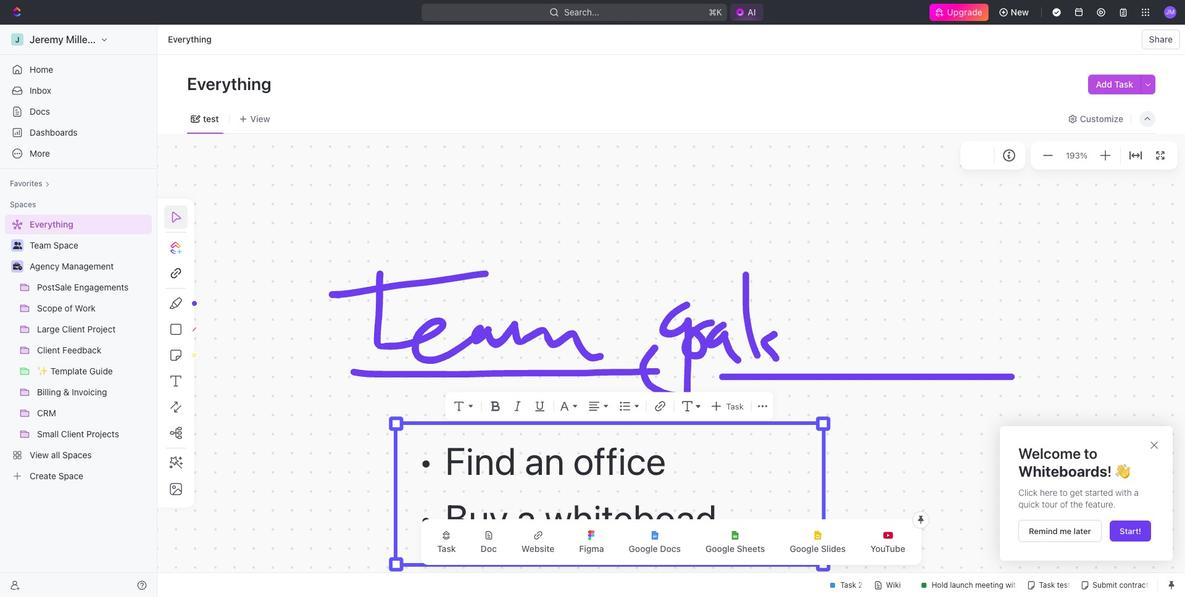 Task type: describe. For each thing, give the bounding box(es) containing it.
google sheets
[[706, 544, 766, 555]]

scope of work link
[[37, 299, 149, 319]]

small client projects
[[37, 429, 119, 440]]

with
[[1116, 488, 1133, 498]]

miller's
[[66, 34, 99, 45]]

more button
[[5, 144, 152, 164]]

0 horizontal spatial spaces
[[10, 200, 36, 209]]

customize button
[[1065, 110, 1128, 128]]

google for google docs
[[629, 544, 658, 555]]

⌘k
[[709, 7, 723, 17]]

favorites
[[10, 179, 42, 188]]

spaces inside "tree"
[[62, 450, 92, 461]]

find
[[445, 439, 517, 484]]

start!
[[1120, 527, 1142, 537]]

client feedback link
[[37, 341, 149, 361]]

youtube button
[[861, 524, 916, 562]]

projects
[[87, 429, 119, 440]]

tree inside sidebar navigation
[[5, 215, 152, 487]]

docs link
[[5, 102, 152, 122]]

1 vertical spatial task button
[[428, 524, 466, 562]]

1 vertical spatial everything
[[187, 74, 275, 94]]

google sheets button
[[696, 524, 775, 562]]

to inside welcome to whiteboards ! 👋
[[1085, 445, 1098, 463]]

doc
[[481, 544, 497, 555]]

work
[[75, 303, 96, 314]]

add task button
[[1089, 75, 1141, 95]]

postsale engagements link
[[37, 278, 149, 298]]

feature.
[[1086, 500, 1116, 510]]

agency
[[30, 261, 59, 272]]

view button
[[234, 104, 275, 133]]

view for view all spaces
[[30, 450, 49, 461]]

me
[[1061, 527, 1072, 537]]

×
[[1150, 436, 1160, 453]]

193%
[[1067, 151, 1088, 160]]

&
[[63, 387, 69, 398]]

create space
[[30, 471, 83, 482]]

small
[[37, 429, 59, 440]]

ai button
[[731, 4, 764, 21]]

buy
[[445, 496, 509, 541]]

1 vertical spatial task
[[727, 402, 744, 412]]

welcome to whiteboards ! 👋
[[1019, 445, 1131, 480]]

office
[[574, 439, 666, 484]]

later
[[1074, 527, 1092, 537]]

dashboards link
[[5, 123, 152, 143]]

1 vertical spatial client
[[37, 345, 60, 356]]

jeremy miller's workspace, , element
[[11, 33, 23, 46]]

home link
[[5, 60, 152, 80]]

inbox
[[30, 85, 51, 96]]

scope
[[37, 303, 62, 314]]

test
[[203, 113, 219, 124]]

figma
[[580, 544, 604, 555]]

team
[[30, 240, 51, 251]]

website
[[522, 544, 555, 555]]

share button
[[1142, 30, 1181, 49]]

space for create space
[[59, 471, 83, 482]]

view all spaces link
[[5, 446, 149, 466]]

small client projects link
[[37, 425, 149, 445]]

new
[[1011, 7, 1030, 17]]

doc button
[[471, 524, 507, 562]]

of inside click here to get started with a quick tour of the feature.
[[1061, 500, 1069, 510]]

jm button
[[1161, 2, 1181, 22]]

an
[[525, 439, 565, 484]]

2 vertical spatial task
[[437, 544, 456, 555]]

google slides button
[[780, 524, 856, 562]]

dashboards
[[30, 127, 78, 138]]

test link
[[201, 110, 219, 128]]

a inside click here to get started with a quick tour of the feature.
[[1135, 488, 1139, 498]]

remind me later
[[1030, 527, 1092, 537]]

inbox link
[[5, 81, 152, 101]]

welcome
[[1019, 445, 1082, 463]]

space for team space
[[53, 240, 78, 251]]

task inside button
[[1115, 79, 1134, 90]]

customize
[[1081, 113, 1124, 124]]

dropdown menu image
[[633, 398, 642, 415]]

0 vertical spatial task button
[[708, 398, 747, 415]]

sidebar navigation
[[0, 25, 160, 598]]

started
[[1086, 488, 1114, 498]]

✨ template guide
[[37, 366, 113, 377]]

google for google slides
[[790, 544, 819, 555]]



Task type: vqa. For each thing, say whether or not it's contained in the screenshot.
Large's Client
yes



Task type: locate. For each thing, give the bounding box(es) containing it.
0 vertical spatial task
[[1115, 79, 1134, 90]]

project
[[87, 324, 116, 335]]

0 vertical spatial to
[[1085, 445, 1098, 463]]

of inside scope of work link
[[65, 303, 73, 314]]

of left the
[[1061, 500, 1069, 510]]

0 vertical spatial view
[[251, 113, 270, 124]]

google inside google sheets button
[[706, 544, 735, 555]]

template
[[51, 366, 87, 377]]

more
[[30, 148, 50, 159]]

0 horizontal spatial of
[[65, 303, 73, 314]]

193% button
[[1064, 148, 1091, 163]]

add task
[[1097, 79, 1134, 90]]

google inside google docs button
[[629, 544, 658, 555]]

view inside button
[[251, 113, 270, 124]]

figma button
[[570, 524, 614, 562]]

find an office
[[445, 439, 666, 484]]

1 horizontal spatial a
[[1135, 488, 1139, 498]]

view all spaces
[[30, 450, 92, 461]]

billing & invoicing
[[37, 387, 107, 398]]

a
[[1135, 488, 1139, 498], [517, 496, 537, 541]]

0 vertical spatial everything
[[168, 34, 212, 44]]

a right with
[[1135, 488, 1139, 498]]

user group image
[[13, 242, 22, 250]]

google left slides
[[790, 544, 819, 555]]

1 horizontal spatial docs
[[660, 544, 681, 555]]

whiteboad
[[545, 496, 717, 541]]

business time image
[[13, 263, 22, 271]]

slides
[[822, 544, 846, 555]]

✨
[[37, 366, 48, 377]]

0 horizontal spatial task button
[[428, 524, 466, 562]]

large
[[37, 324, 60, 335]]

get
[[1071, 488, 1084, 498]]

jeremy
[[30, 34, 64, 45]]

remind
[[1030, 527, 1058, 537]]

engagements
[[74, 282, 129, 293]]

!
[[1108, 463, 1113, 480]]

buy a whiteboad
[[445, 496, 717, 541]]

share
[[1150, 34, 1174, 44]]

all
[[51, 450, 60, 461]]

1 vertical spatial of
[[1061, 500, 1069, 510]]

sheets
[[737, 544, 766, 555]]

jeremy miller's workspace
[[30, 34, 153, 45]]

0 horizontal spatial google
[[629, 544, 658, 555]]

view inside "tree"
[[30, 450, 49, 461]]

2 horizontal spatial task
[[1115, 79, 1134, 90]]

to up whiteboards
[[1085, 445, 1098, 463]]

to
[[1085, 445, 1098, 463], [1061, 488, 1068, 498]]

google left sheets
[[706, 544, 735, 555]]

large client project
[[37, 324, 116, 335]]

everything
[[168, 34, 212, 44], [187, 74, 275, 94], [30, 219, 73, 230]]

jm
[[1167, 8, 1176, 16]]

0 vertical spatial client
[[62, 324, 85, 335]]

0 horizontal spatial docs
[[30, 106, 50, 117]]

postsale engagements
[[37, 282, 129, 293]]

1 vertical spatial space
[[59, 471, 83, 482]]

1 horizontal spatial view
[[251, 113, 270, 124]]

3 google from the left
[[790, 544, 819, 555]]

tree containing everything
[[5, 215, 152, 487]]

1 horizontal spatial of
[[1061, 500, 1069, 510]]

✨ template guide link
[[37, 362, 149, 382]]

1 vertical spatial to
[[1061, 488, 1068, 498]]

create space link
[[5, 467, 149, 487]]

google for google sheets
[[706, 544, 735, 555]]

tree
[[5, 215, 152, 487]]

0 horizontal spatial a
[[517, 496, 537, 541]]

team space link
[[30, 236, 149, 256]]

to left get
[[1061, 488, 1068, 498]]

new button
[[994, 2, 1037, 22]]

start! button
[[1111, 521, 1152, 542]]

2 google from the left
[[706, 544, 735, 555]]

task button
[[708, 398, 747, 415], [428, 524, 466, 562]]

j
[[15, 35, 20, 44]]

invoicing
[[72, 387, 107, 398]]

a up website
[[517, 496, 537, 541]]

scope of work
[[37, 303, 96, 314]]

upgrade
[[948, 7, 983, 17]]

upgrade link
[[930, 4, 989, 21]]

1 vertical spatial everything link
[[5, 215, 149, 235]]

space down view all spaces link
[[59, 471, 83, 482]]

1 horizontal spatial spaces
[[62, 450, 92, 461]]

whiteboards
[[1019, 463, 1108, 480]]

1 horizontal spatial to
[[1085, 445, 1098, 463]]

1 horizontal spatial everything link
[[165, 32, 215, 47]]

google docs
[[629, 544, 681, 555]]

youtube
[[871, 544, 906, 555]]

billing & invoicing link
[[37, 383, 149, 403]]

here
[[1041, 488, 1058, 498]]

0 vertical spatial of
[[65, 303, 73, 314]]

2 horizontal spatial google
[[790, 544, 819, 555]]

docs down whiteboad
[[660, 544, 681, 555]]

everything inside "tree"
[[30, 219, 73, 230]]

workspace
[[102, 34, 153, 45]]

docs down inbox
[[30, 106, 50, 117]]

0 horizontal spatial everything link
[[5, 215, 149, 235]]

the
[[1071, 500, 1084, 510]]

0 horizontal spatial view
[[30, 450, 49, 461]]

client down large
[[37, 345, 60, 356]]

client up view all spaces link
[[61, 429, 84, 440]]

quick
[[1019, 500, 1040, 510]]

billing
[[37, 387, 61, 398]]

0 vertical spatial everything link
[[165, 32, 215, 47]]

guide
[[89, 366, 113, 377]]

spaces
[[10, 200, 36, 209], [62, 450, 92, 461]]

spaces down small client projects
[[62, 450, 92, 461]]

ai
[[748, 7, 756, 17]]

0 horizontal spatial to
[[1061, 488, 1068, 498]]

docs inside sidebar navigation
[[30, 106, 50, 117]]

click here to get started with a quick tour of the feature.
[[1019, 488, 1142, 510]]

1 horizontal spatial google
[[706, 544, 735, 555]]

search...
[[565, 7, 600, 17]]

view left "all"
[[30, 450, 49, 461]]

1 horizontal spatial task button
[[708, 398, 747, 415]]

1 horizontal spatial task
[[727, 402, 744, 412]]

view right test
[[251, 113, 270, 124]]

dialog containing ×
[[1001, 427, 1174, 561]]

client up client feedback
[[62, 324, 85, 335]]

google inside google slides button
[[790, 544, 819, 555]]

1 vertical spatial view
[[30, 450, 49, 461]]

client for large
[[62, 324, 85, 335]]

1 google from the left
[[629, 544, 658, 555]]

crm link
[[37, 404, 149, 424]]

0 vertical spatial space
[[53, 240, 78, 251]]

0 vertical spatial docs
[[30, 106, 50, 117]]

create
[[30, 471, 56, 482]]

agency management link
[[30, 257, 149, 277]]

google docs button
[[619, 524, 691, 562]]

google down whiteboad
[[629, 544, 658, 555]]

tour
[[1043, 500, 1059, 510]]

0 vertical spatial spaces
[[10, 200, 36, 209]]

click
[[1019, 488, 1038, 498]]

spaces down favorites
[[10, 200, 36, 209]]

view
[[251, 113, 270, 124], [30, 450, 49, 461]]

2 vertical spatial client
[[61, 429, 84, 440]]

management
[[62, 261, 114, 272]]

dialog
[[1001, 427, 1174, 561]]

remind me later button
[[1019, 521, 1102, 543]]

space
[[53, 240, 78, 251], [59, 471, 83, 482]]

client for small
[[61, 429, 84, 440]]

space up agency management at the top of page
[[53, 240, 78, 251]]

docs inside button
[[660, 544, 681, 555]]

of left work
[[65, 303, 73, 314]]

client
[[62, 324, 85, 335], [37, 345, 60, 356], [61, 429, 84, 440]]

postsale
[[37, 282, 72, 293]]

0 horizontal spatial task
[[437, 544, 456, 555]]

👋
[[1116, 463, 1131, 480]]

1 vertical spatial spaces
[[62, 450, 92, 461]]

google
[[629, 544, 658, 555], [706, 544, 735, 555], [790, 544, 819, 555]]

to inside click here to get started with a quick tour of the feature.
[[1061, 488, 1068, 498]]

view button
[[234, 110, 275, 128]]

view for view
[[251, 113, 270, 124]]

1 vertical spatial docs
[[660, 544, 681, 555]]

× button
[[1150, 436, 1160, 453]]

2 vertical spatial everything
[[30, 219, 73, 230]]

team space
[[30, 240, 78, 251]]



